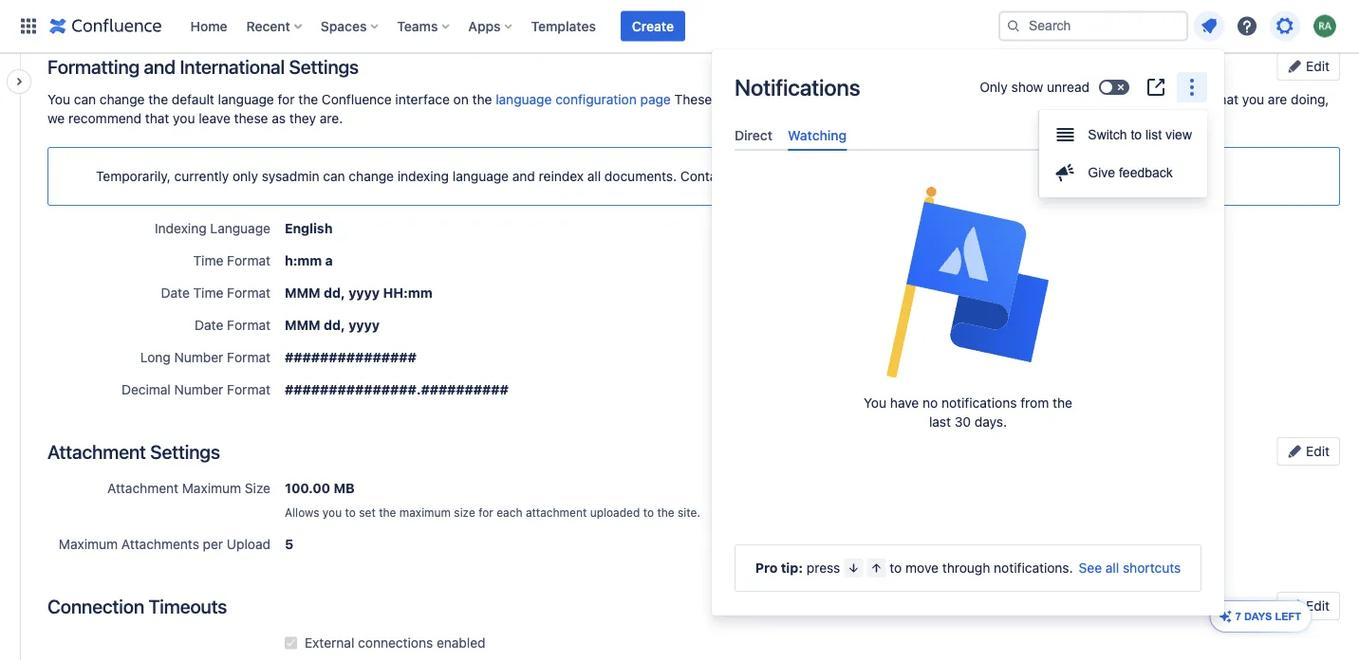 Task type: vqa. For each thing, say whether or not it's contained in the screenshot.
makes
no



Task type: locate. For each thing, give the bounding box(es) containing it.
1 horizontal spatial on
[[997, 92, 1013, 107]]

0 horizontal spatial on
[[453, 92, 469, 107]]

to inside notifications dialog
[[890, 560, 902, 576]]

are left doing,
[[1268, 92, 1287, 107]]

1 vertical spatial and
[[873, 92, 895, 107]]

1 vertical spatial attachment
[[107, 481, 178, 496]]

h:mm
[[285, 253, 322, 269]]

see
[[1079, 560, 1102, 576]]

watching tab panel
[[727, 151, 1209, 168]]

mmm up "###############"
[[285, 317, 320, 333]]

and left reindex
[[512, 168, 535, 184]]

language left configuration
[[496, 92, 552, 107]]

0 horizontal spatial maximum
[[59, 537, 118, 552]]

indexing language
[[155, 221, 270, 236]]

2 dd, from the top
[[324, 317, 345, 333]]

site. inside '100.00 mb allows you to set the maximum size for each attachment uploaded to the site.'
[[678, 506, 700, 519]]

maximum up connection
[[59, 537, 118, 552]]

to left list
[[1131, 127, 1142, 142]]

change left indexing
[[349, 168, 394, 184]]

language
[[210, 221, 270, 236]]

None checkbox
[[285, 637, 297, 650]]

on right formatting
[[997, 92, 1013, 107]]

temporarily, currently only sysadmin can change indexing language and reindex all documents. contact atlassian support if you need help.
[[96, 168, 945, 184]]

0 vertical spatial you
[[47, 92, 70, 107]]

0 vertical spatial all
[[587, 168, 601, 184]]

the right interface at top left
[[472, 92, 492, 107]]

2 vertical spatial and
[[512, 168, 535, 184]]

0 horizontal spatial you
[[47, 92, 70, 107]]

search image
[[1006, 19, 1021, 34]]

1 horizontal spatial change
[[349, 168, 394, 184]]

4 format from the top
[[227, 350, 270, 365]]

for inside '100.00 mb allows you to set the maximum size for each attachment uploaded to the site.'
[[478, 506, 493, 519]]

doing,
[[1291, 92, 1329, 107]]

7 days left button
[[1211, 602, 1311, 632]]

format down date format
[[227, 350, 270, 365]]

allows
[[285, 506, 319, 519]]

you down default
[[173, 111, 195, 126]]

0 vertical spatial and
[[144, 55, 175, 77]]

3 edit from the top
[[1302, 598, 1330, 614]]

change up recommend
[[100, 92, 145, 107]]

2 are from the left
[[1268, 92, 1287, 107]]

yyyy for mmm dd, yyyy
[[349, 317, 380, 333]]

on right interface at top left
[[453, 92, 469, 107]]

set
[[359, 506, 376, 519]]

2 mmm from the top
[[285, 317, 320, 333]]

confluence
[[322, 92, 392, 107]]

site. right "uploaded"
[[678, 506, 700, 519]]

1 vertical spatial date
[[195, 317, 223, 333]]

edit for attachment settings
[[1302, 444, 1330, 459]]

0 vertical spatial small image
[[1287, 444, 1302, 459]]

edit for connection timeouts
[[1302, 598, 1330, 614]]

dd, for mmm dd, yyyy hh:mm
[[324, 285, 345, 301]]

0 horizontal spatial and
[[144, 55, 175, 77]]

0 horizontal spatial change
[[100, 92, 145, 107]]

0 vertical spatial number
[[174, 350, 223, 365]]

2 vertical spatial edit
[[1302, 598, 1330, 614]]

1 vertical spatial edit link
[[1277, 438, 1340, 466]]

number for decimal
[[174, 382, 223, 398]]

can right sysadmin
[[323, 168, 345, 184]]

format down language
[[227, 253, 270, 269]]

group
[[1039, 110, 1207, 197]]

attachment for attachment settings
[[47, 440, 146, 463]]

1 vertical spatial yyyy
[[349, 317, 380, 333]]

2 edit from the top
[[1302, 444, 1330, 459]]

only
[[233, 168, 258, 184]]

1 vertical spatial mmm
[[285, 317, 320, 333]]

to inside 'button'
[[1131, 127, 1142, 142]]

can up recommend
[[74, 92, 96, 107]]

date format
[[195, 317, 270, 333]]

1 horizontal spatial you
[[864, 395, 887, 411]]

the up they
[[298, 92, 318, 107]]

number up decimal number format
[[174, 350, 223, 365]]

mb
[[334, 481, 355, 496]]

time down time format
[[193, 285, 223, 301]]

1 vertical spatial you
[[864, 395, 887, 411]]

attachment down the decimal
[[47, 440, 146, 463]]

yyyy
[[349, 285, 380, 301], [349, 317, 380, 333]]

format for decimal number format
[[227, 382, 270, 398]]

to right relate
[[803, 92, 815, 107]]

formatting
[[930, 92, 994, 107]]

the right "uploaded"
[[657, 506, 675, 519]]

###############.##########
[[285, 382, 509, 398]]

the right the set
[[379, 506, 396, 519]]

3 edit link from the top
[[1277, 592, 1340, 621]]

1 edit from the top
[[1302, 58, 1330, 74]]

notifications
[[735, 74, 860, 101]]

site. left unless
[[1040, 92, 1065, 107]]

5 format from the top
[[227, 382, 270, 398]]

edit link for attachment settings
[[1277, 438, 1340, 466]]

1 vertical spatial maximum
[[59, 537, 118, 552]]

all right reindex
[[587, 168, 601, 184]]

dd, up "###############"
[[324, 317, 345, 333]]

attachment down the attachment settings on the bottom of the page
[[107, 481, 178, 496]]

if
[[844, 168, 852, 184]]

0 vertical spatial mmm
[[285, 285, 320, 301]]

2 on from the left
[[997, 92, 1013, 107]]

the right from
[[1053, 395, 1072, 411]]

all right see
[[1106, 560, 1119, 576]]

3 format from the top
[[227, 317, 270, 333]]

1 horizontal spatial date
[[195, 317, 223, 333]]

2 yyyy from the top
[[349, 317, 380, 333]]

1 dd, from the top
[[324, 285, 345, 301]]

date down indexing
[[161, 285, 190, 301]]

2 vertical spatial edit link
[[1277, 592, 1340, 621]]

format
[[227, 253, 270, 269], [227, 285, 270, 301], [227, 317, 270, 333], [227, 350, 270, 365], [227, 382, 270, 398]]

0 horizontal spatial site.
[[678, 506, 700, 519]]

view
[[1165, 127, 1192, 142]]

maximum left size
[[182, 481, 241, 496]]

you inside the you have no notifications from the last 30 days.
[[864, 395, 887, 411]]

###############
[[285, 350, 416, 365]]

1 horizontal spatial all
[[1106, 560, 1119, 576]]

1 horizontal spatial site.
[[1040, 92, 1065, 107]]

sysadmin
[[262, 168, 319, 184]]

dd, up mmm dd, yyyy
[[324, 285, 345, 301]]

to right arrow up icon
[[890, 560, 902, 576]]

settings down spaces
[[289, 55, 359, 77]]

yyyy down mmm dd, yyyy hh:mm
[[349, 317, 380, 333]]

mmm
[[285, 285, 320, 301], [285, 317, 320, 333]]

1 vertical spatial for
[[478, 506, 493, 519]]

edit
[[1302, 58, 1330, 74], [1302, 444, 1330, 459], [1302, 598, 1330, 614]]

tab list
[[727, 120, 1209, 151]]

0 vertical spatial dd,
[[324, 285, 345, 301]]

0 vertical spatial edit
[[1302, 58, 1330, 74]]

small image for attachment settings
[[1287, 444, 1302, 459]]

language configuration page link
[[496, 92, 671, 107]]

support
[[791, 168, 840, 184]]

global element
[[11, 0, 995, 53]]

1 horizontal spatial can
[[323, 168, 345, 184]]

last
[[929, 414, 951, 430]]

edit for formatting and international settings
[[1302, 58, 1330, 74]]

format up date format
[[227, 285, 270, 301]]

premium icon image
[[1218, 609, 1234, 624]]

to move through notifications.
[[890, 560, 1073, 576]]

dd, for mmm dd, yyyy
[[324, 317, 345, 333]]

1 horizontal spatial are
[[1268, 92, 1287, 107]]

unread
[[1047, 79, 1090, 95]]

1 mmm from the top
[[285, 285, 320, 301]]

create link
[[621, 11, 685, 41]]

2 edit link from the top
[[1277, 438, 1340, 466]]

1 edit link from the top
[[1277, 52, 1340, 81]]

you down mb
[[322, 506, 342, 519]]

format for long number format
[[227, 350, 270, 365]]

0 vertical spatial settings
[[289, 55, 359, 77]]

settings
[[289, 55, 359, 77], [150, 440, 220, 463]]

1 vertical spatial edit
[[1302, 444, 1330, 459]]

h:mm a
[[285, 253, 333, 269]]

1 horizontal spatial for
[[478, 506, 493, 519]]

0 horizontal spatial date
[[161, 285, 190, 301]]

long
[[140, 350, 171, 365]]

1 horizontal spatial settings
[[289, 55, 359, 77]]

you up we
[[47, 92, 70, 107]]

size
[[454, 506, 475, 519]]

notification icon image
[[1198, 15, 1221, 37]]

dd,
[[324, 285, 345, 301], [324, 317, 345, 333]]

you right the if
[[855, 168, 878, 184]]

yyyy left hh:mm
[[349, 285, 380, 301]]

mmm down h:mm
[[285, 285, 320, 301]]

are
[[1140, 92, 1159, 107], [1268, 92, 1287, 107]]

tab list containing direct
[[727, 120, 1209, 151]]

all inside see all shortcuts button
[[1106, 560, 1119, 576]]

date for date time format
[[161, 285, 190, 301]]

for right size
[[478, 506, 493, 519]]

confluence image
[[49, 15, 162, 37], [49, 15, 162, 37]]

on inside these options relate to the time and date formatting on the site. unless you are sure of what you are doing, we recommend that you leave these as they are.
[[997, 92, 1013, 107]]

formatting and international settings
[[47, 55, 359, 77]]

time down indexing language
[[193, 253, 223, 269]]

1 yyyy from the top
[[349, 285, 380, 301]]

are left sure
[[1140, 92, 1159, 107]]

banner
[[0, 0, 1359, 53]]

templates
[[531, 18, 596, 34]]

you right what
[[1242, 92, 1264, 107]]

and right time
[[873, 92, 895, 107]]

0 vertical spatial attachment
[[47, 440, 146, 463]]

home link
[[185, 11, 233, 41]]

2 format from the top
[[227, 285, 270, 301]]

1 horizontal spatial and
[[512, 168, 535, 184]]

1 vertical spatial all
[[1106, 560, 1119, 576]]

2 number from the top
[[174, 382, 223, 398]]

help icon image
[[1236, 15, 1258, 37]]

tip:
[[781, 560, 803, 576]]

give
[[1088, 165, 1115, 180]]

date time format
[[161, 285, 270, 301]]

1 small image from the top
[[1287, 444, 1302, 459]]

group containing switch to list view
[[1039, 110, 1207, 197]]

relate
[[765, 92, 799, 107]]

expand sidebar image
[[0, 63, 42, 101]]

switch
[[1088, 127, 1127, 142]]

arrow down image
[[846, 561, 861, 576]]

your profile and preferences image
[[1314, 15, 1336, 37]]

pro tip: press
[[755, 560, 840, 576]]

7 days left
[[1235, 611, 1301, 623]]

language
[[218, 92, 274, 107], [496, 92, 552, 107], [453, 168, 509, 184]]

mmm for mmm dd, yyyy hh:mm
[[285, 285, 320, 301]]

list
[[1146, 127, 1162, 142]]

you left have
[[864, 395, 887, 411]]

to left the set
[[345, 506, 356, 519]]

to right "uploaded"
[[643, 506, 654, 519]]

enabled
[[437, 635, 486, 651]]

give feedback
[[1088, 165, 1173, 180]]

and up default
[[144, 55, 175, 77]]

1 horizontal spatial maximum
[[182, 481, 241, 496]]

edit link for connection timeouts
[[1277, 592, 1340, 621]]

small image
[[1287, 444, 1302, 459], [1287, 598, 1302, 614]]

you left open notifications in a new tab image
[[1114, 92, 1136, 107]]

open notifications in a new tab image
[[1145, 76, 1167, 99]]

show
[[1011, 79, 1043, 95]]

0 vertical spatial yyyy
[[349, 285, 380, 301]]

mmm dd, yyyy
[[285, 317, 380, 333]]

0 vertical spatial can
[[74, 92, 96, 107]]

settings up attachment maximum size
[[150, 440, 220, 463]]

yyyy for mmm dd, yyyy hh:mm
[[349, 285, 380, 301]]

you have no notifications from the last 30 days.
[[864, 395, 1072, 430]]

0 vertical spatial maximum
[[182, 481, 241, 496]]

0 vertical spatial change
[[100, 92, 145, 107]]

1 vertical spatial dd,
[[324, 317, 345, 333]]

date up long number format
[[195, 317, 223, 333]]

0 horizontal spatial are
[[1140, 92, 1159, 107]]

need
[[881, 168, 912, 184]]

mmm dd, yyyy hh:mm
[[285, 285, 432, 301]]

pro
[[755, 560, 778, 576]]

you inside '100.00 mb allows you to set the maximum size for each attachment uploaded to the site.'
[[322, 506, 342, 519]]

on
[[453, 92, 469, 107], [997, 92, 1013, 107]]

1 vertical spatial time
[[193, 285, 223, 301]]

1 number from the top
[[174, 350, 223, 365]]

1 vertical spatial settings
[[150, 440, 220, 463]]

0 vertical spatial site.
[[1040, 92, 1065, 107]]

format down date time format
[[227, 317, 270, 333]]

arrow up image
[[869, 561, 884, 576]]

for up the as
[[278, 92, 295, 107]]

have
[[890, 395, 919, 411]]

attachment
[[47, 440, 146, 463], [107, 481, 178, 496]]

number down long number format
[[174, 382, 223, 398]]

0 vertical spatial date
[[161, 285, 190, 301]]

connections
[[358, 635, 433, 651]]

2 small image from the top
[[1287, 598, 1302, 614]]

0 vertical spatial edit link
[[1277, 52, 1340, 81]]

and
[[144, 55, 175, 77], [873, 92, 895, 107], [512, 168, 535, 184]]

of
[[1193, 92, 1205, 107]]

apps button
[[463, 11, 520, 41]]

1 vertical spatial small image
[[1287, 598, 1302, 614]]

2 horizontal spatial and
[[873, 92, 895, 107]]

that
[[145, 111, 169, 126]]

1 vertical spatial site.
[[678, 506, 700, 519]]

you for you have no notifications from the last 30 days.
[[864, 395, 887, 411]]

0 vertical spatial time
[[193, 253, 223, 269]]

each
[[497, 506, 522, 519]]

0 vertical spatial for
[[278, 92, 295, 107]]

format down long number format
[[227, 382, 270, 398]]

1 vertical spatial number
[[174, 382, 223, 398]]



Task type: describe. For each thing, give the bounding box(es) containing it.
notifications.
[[994, 560, 1073, 576]]

help.
[[915, 168, 945, 184]]

7
[[1235, 611, 1241, 623]]

appswitcher icon image
[[17, 15, 40, 37]]

date
[[899, 92, 926, 107]]

days
[[1244, 611, 1272, 623]]

recent
[[246, 18, 290, 34]]

see all shortcuts button
[[1079, 559, 1181, 578]]

100.00 mb allows you to set the maximum size for each attachment uploaded to the site.
[[285, 481, 700, 519]]

switch to list view
[[1088, 127, 1192, 142]]

language up these
[[218, 92, 274, 107]]

language right indexing
[[453, 168, 509, 184]]

number for long
[[174, 350, 223, 365]]

attachment for attachment maximum size
[[107, 481, 178, 496]]

time
[[842, 92, 869, 107]]

page
[[640, 92, 671, 107]]

hh:mm
[[383, 285, 432, 301]]

these
[[234, 111, 268, 126]]

timeouts
[[149, 595, 227, 617]]

the inside the you have no notifications from the last 30 days.
[[1053, 395, 1072, 411]]

small image
[[1287, 58, 1302, 74]]

1 on from the left
[[453, 92, 469, 107]]

uploaded
[[590, 506, 640, 519]]

the left time
[[819, 92, 839, 107]]

1 vertical spatial change
[[349, 168, 394, 184]]

unless
[[1069, 92, 1110, 107]]

recent button
[[241, 11, 309, 41]]

1 are from the left
[[1140, 92, 1159, 107]]

and inside these options relate to the time and date formatting on the site. unless you are sure of what you are doing, we recommend that you leave these as they are.
[[873, 92, 895, 107]]

upload
[[227, 537, 270, 552]]

direct
[[735, 127, 773, 143]]

indexing
[[155, 221, 207, 236]]

sure
[[1163, 92, 1189, 107]]

0 horizontal spatial settings
[[150, 440, 220, 463]]

what
[[1209, 92, 1239, 107]]

connection
[[47, 595, 144, 617]]

you for you can change the default language for the confluence interface on the language configuration page
[[47, 92, 70, 107]]

you can change the default language for the confluence interface on the language configuration page
[[47, 92, 671, 107]]

format for date time format
[[227, 285, 270, 301]]

from
[[1020, 395, 1049, 411]]

maximum
[[399, 506, 451, 519]]

5
[[285, 537, 293, 552]]

no
[[923, 395, 938, 411]]

settings icon image
[[1274, 15, 1296, 37]]

atlassian
[[733, 168, 788, 184]]

move
[[906, 560, 939, 576]]

give feedback button
[[1039, 154, 1207, 192]]

left
[[1275, 611, 1301, 623]]

teams
[[397, 18, 438, 34]]

external
[[305, 635, 354, 651]]

1 time from the top
[[193, 253, 223, 269]]

small image for connection timeouts
[[1287, 598, 1302, 614]]

1 vertical spatial can
[[323, 168, 345, 184]]

notifications dialog
[[712, 49, 1224, 616]]

switch to list view button
[[1039, 116, 1207, 154]]

leave
[[199, 111, 230, 126]]

2 time from the top
[[193, 285, 223, 301]]

site. inside these options relate to the time and date formatting on the site. unless you are sure of what you are doing, we recommend that you leave these as they are.
[[1040, 92, 1065, 107]]

edit link for formatting and international settings
[[1277, 52, 1340, 81]]

the right only
[[1016, 92, 1036, 107]]

30
[[955, 414, 971, 430]]

100.00
[[285, 481, 330, 496]]

press
[[807, 560, 840, 576]]

to inside these options relate to the time and date formatting on the site. unless you are sure of what you are doing, we recommend that you leave these as they are.
[[803, 92, 815, 107]]

Search field
[[998, 11, 1188, 41]]

home
[[190, 18, 227, 34]]

1 format from the top
[[227, 253, 270, 269]]

external connections enabled
[[305, 635, 486, 651]]

spaces button
[[315, 11, 386, 41]]

reindex
[[539, 168, 584, 184]]

connection timeouts
[[47, 595, 227, 617]]

are.
[[320, 111, 343, 126]]

date for date format
[[195, 317, 223, 333]]

more image
[[1181, 76, 1203, 99]]

0 horizontal spatial for
[[278, 92, 295, 107]]

only show unread
[[980, 79, 1090, 95]]

mmm for mmm dd, yyyy
[[285, 317, 320, 333]]

apps
[[468, 18, 501, 34]]

spaces
[[321, 18, 367, 34]]

decimal
[[121, 382, 171, 398]]

contact
[[680, 168, 729, 184]]

as
[[272, 111, 286, 126]]

default
[[172, 92, 214, 107]]

shortcuts
[[1123, 560, 1181, 576]]

0 horizontal spatial can
[[74, 92, 96, 107]]

configuration
[[555, 92, 637, 107]]

banner containing home
[[0, 0, 1359, 53]]

through
[[942, 560, 990, 576]]

formatting
[[47, 55, 140, 77]]

per
[[203, 537, 223, 552]]

attachments
[[121, 537, 199, 552]]

days.
[[975, 414, 1007, 430]]

notifications
[[941, 395, 1017, 411]]

tab list inside notifications dialog
[[727, 120, 1209, 151]]

indexing
[[397, 168, 449, 184]]

0 horizontal spatial all
[[587, 168, 601, 184]]

the up that
[[148, 92, 168, 107]]

attachment maximum size
[[107, 481, 270, 496]]

see all shortcuts
[[1079, 560, 1181, 576]]

size
[[245, 481, 270, 496]]

long number format
[[140, 350, 270, 365]]

temporarily,
[[96, 168, 171, 184]]

only
[[980, 79, 1008, 95]]

teams button
[[391, 11, 457, 41]]

options
[[716, 92, 761, 107]]

these
[[674, 92, 712, 107]]

create
[[632, 18, 674, 34]]



